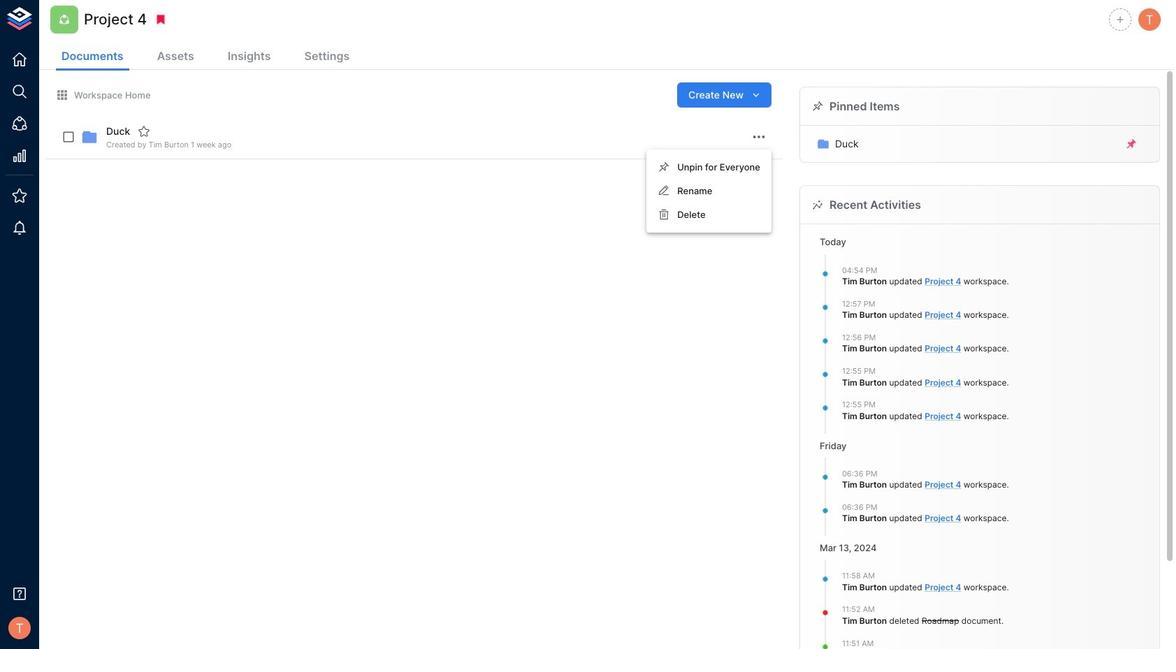 Task type: vqa. For each thing, say whether or not it's contained in the screenshot.
2nd help image
no



Task type: describe. For each thing, give the bounding box(es) containing it.
unpin image
[[1126, 138, 1138, 150]]

remove bookmark image
[[155, 13, 167, 26]]

favorite image
[[138, 125, 150, 138]]



